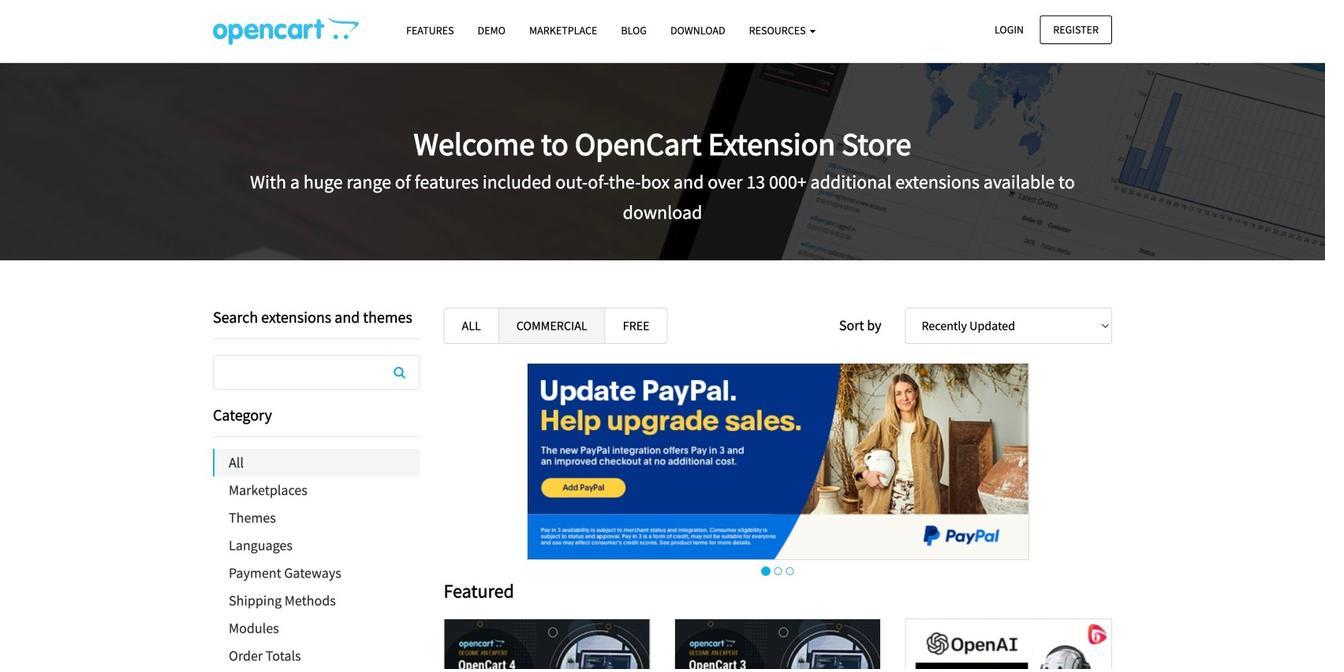 Task type: describe. For each thing, give the bounding box(es) containing it.
paypal payment gateway image
[[527, 363, 1029, 560]]



Task type: vqa. For each thing, say whether or not it's contained in the screenshot.
search icon
yes



Task type: locate. For each thing, give the bounding box(es) containing it.
search image
[[394, 366, 406, 379]]

chatgpt for opencart image
[[906, 619, 1112, 669]]

opencart 3 development masterclass image
[[676, 619, 881, 669]]

opencart extensions image
[[213, 17, 359, 45]]

opencart 4 development masterclass image
[[445, 619, 650, 669]]

None text field
[[214, 356, 419, 389]]



